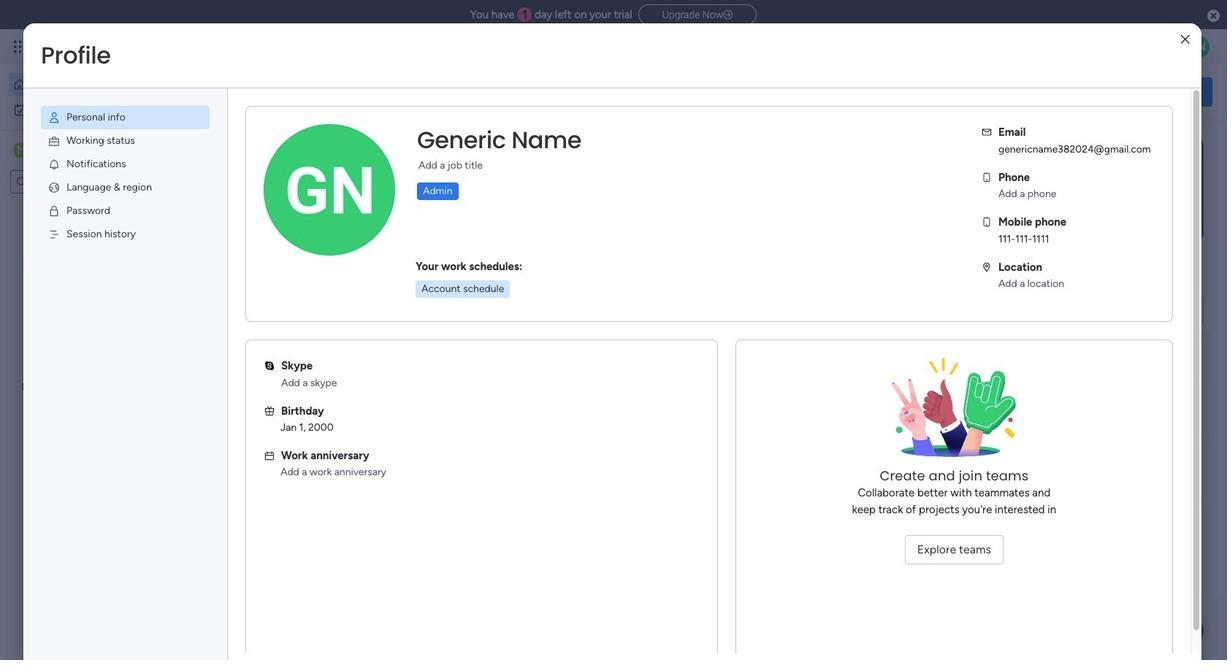 Task type: describe. For each thing, give the bounding box(es) containing it.
workspace selection element
[[14, 142, 122, 161]]

open update feed (inbox) image
[[226, 377, 243, 394]]

getting started element
[[993, 378, 1212, 436]]

clear search image
[[106, 175, 121, 189]]

0 horizontal spatial workspace image
[[14, 142, 28, 158]]

v2 bolt switch image
[[1119, 84, 1128, 100]]

language & region image
[[47, 181, 61, 194]]

quick search results list box
[[226, 166, 958, 359]]

5 menu item from the top
[[41, 199, 210, 223]]

notifications image
[[47, 158, 61, 171]]

v2 user feedback image
[[1005, 83, 1016, 100]]

6 menu item from the top
[[41, 223, 210, 246]]

dapulse close image
[[1207, 9, 1220, 23]]

component image
[[485, 319, 498, 332]]

1 horizontal spatial workspace image
[[250, 470, 285, 505]]

2 option from the top
[[9, 98, 177, 121]]

templates image image
[[1006, 140, 1199, 240]]

select product image
[[13, 39, 28, 54]]

close image
[[1181, 34, 1190, 45]]

3 menu item from the top
[[41, 153, 210, 176]]



Task type: locate. For each thing, give the bounding box(es) containing it.
1 menu item from the top
[[41, 106, 210, 129]]

workspace image
[[14, 142, 28, 158], [250, 470, 285, 505]]

session history image
[[47, 228, 61, 241]]

0 vertical spatial option
[[9, 73, 177, 96]]

menu menu
[[23, 88, 227, 264]]

2 menu item from the top
[[41, 129, 210, 153]]

close my workspaces image
[[226, 426, 243, 444]]

public board image
[[485, 296, 501, 312]]

1 vertical spatial option
[[9, 98, 177, 121]]

personal info image
[[47, 111, 61, 124]]

4 menu item from the top
[[41, 176, 210, 199]]

no teams image
[[881, 358, 1027, 467]]

Search in workspace field
[[31, 173, 104, 190]]

close recently visited image
[[226, 148, 243, 166]]

add to favorites image
[[436, 296, 450, 311]]

component image
[[244, 319, 257, 332]]

0 vertical spatial workspace image
[[14, 142, 28, 158]]

None field
[[413, 125, 585, 156]]

menu item
[[41, 106, 210, 129], [41, 129, 210, 153], [41, 153, 210, 176], [41, 176, 210, 199], [41, 199, 210, 223], [41, 223, 210, 246]]

option up workspace selection element
[[9, 98, 177, 121]]

option up the "personal info" icon
[[9, 73, 177, 96]]

public board image
[[244, 296, 260, 312]]

dapulse rightstroke image
[[723, 9, 733, 20]]

password image
[[47, 205, 61, 218]]

option
[[9, 73, 177, 96], [9, 98, 177, 121]]

1 vertical spatial workspace image
[[250, 470, 285, 505]]

1 option from the top
[[9, 73, 177, 96]]

working status image
[[47, 134, 61, 148]]

generic name image
[[1186, 35, 1209, 58]]



Task type: vqa. For each thing, say whether or not it's contained in the screenshot.
Search everything "icon"
no



